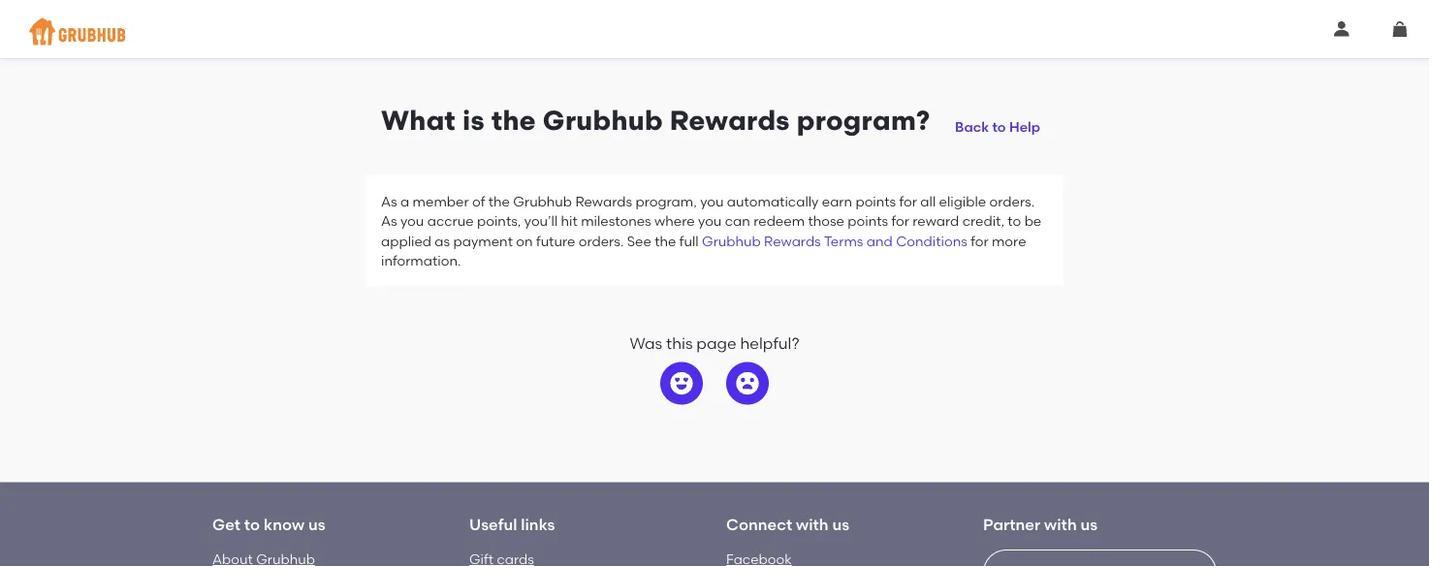 Task type: describe. For each thing, give the bounding box(es) containing it.
get
[[212, 515, 240, 534]]

know
[[264, 515, 305, 534]]

this page was not helpful image
[[736, 372, 759, 395]]

2 vertical spatial grubhub
[[702, 233, 761, 249]]

1 as from the top
[[381, 193, 397, 210]]

program,
[[636, 193, 697, 210]]

back to help link
[[947, 104, 1048, 139]]

as
[[435, 233, 450, 249]]

1 vertical spatial points
[[848, 213, 888, 229]]

you up applied
[[400, 213, 424, 229]]

grubhub rewards terms and conditions link
[[702, 233, 968, 249]]

accrue
[[427, 213, 474, 229]]

can
[[725, 213, 750, 229]]

0 vertical spatial for
[[899, 193, 917, 210]]

terms
[[824, 233, 863, 249]]

0 vertical spatial points
[[856, 193, 896, 210]]

1 horizontal spatial orders.
[[990, 193, 1035, 210]]

to for back to help
[[992, 119, 1006, 135]]

connect
[[726, 515, 792, 534]]

program?
[[797, 104, 930, 137]]

automatically
[[727, 193, 819, 210]]

more
[[992, 233, 1026, 249]]

1 vertical spatial the
[[488, 193, 510, 210]]

information.
[[381, 252, 461, 269]]

be
[[1025, 213, 1042, 229]]

page
[[697, 334, 737, 353]]

credit,
[[963, 213, 1005, 229]]

helpful?
[[740, 334, 800, 353]]

as a member of the grubhub rewards program, you automatically earn points for all eligible orders. as you accrue points, you'll hit milestones where you can redeem those points for reward credit, to be applied as payment on future orders.  see the full
[[381, 193, 1042, 249]]

rewards inside as a member of the grubhub rewards program, you automatically earn points for all eligible orders. as you accrue points, you'll hit milestones where you can redeem those points for reward credit, to be applied as payment on future orders.  see the full
[[575, 193, 632, 210]]

0 vertical spatial rewards
[[670, 104, 790, 137]]

links
[[521, 515, 555, 534]]

1 vertical spatial orders.
[[579, 233, 624, 249]]

to inside as a member of the grubhub rewards program, you automatically earn points for all eligible orders. as you accrue points, you'll hit milestones where you can redeem those points for reward credit, to be applied as payment on future orders.  see the full
[[1008, 213, 1021, 229]]

2 vertical spatial the
[[655, 233, 676, 249]]

for more information.
[[381, 233, 1026, 269]]

all
[[921, 193, 936, 210]]

get to know us
[[212, 515, 325, 534]]

useful links
[[469, 515, 555, 534]]

member
[[413, 193, 469, 210]]

conditions
[[896, 233, 968, 249]]

was
[[630, 334, 662, 353]]

grubhub logo image
[[29, 12, 126, 51]]

those
[[808, 213, 845, 229]]

hit
[[561, 213, 578, 229]]

with for connect
[[796, 515, 829, 534]]

partner with us
[[983, 515, 1098, 534]]

milestones
[[581, 213, 651, 229]]

0 vertical spatial grubhub
[[543, 104, 663, 137]]

eligible
[[939, 193, 986, 210]]



Task type: locate. For each thing, give the bounding box(es) containing it.
what
[[381, 104, 456, 137]]

us right 'connect'
[[832, 515, 849, 534]]

what is the grubhub rewards program?
[[381, 104, 930, 137]]

2 vertical spatial to
[[244, 515, 260, 534]]

us right partner
[[1081, 515, 1098, 534]]

2 horizontal spatial us
[[1081, 515, 1098, 534]]

the
[[492, 104, 536, 137], [488, 193, 510, 210], [655, 233, 676, 249]]

partner
[[983, 515, 1041, 534]]

see
[[627, 233, 651, 249]]

orders. down the milestones
[[579, 233, 624, 249]]

1 horizontal spatial small image
[[1392, 21, 1408, 37]]

orders.
[[990, 193, 1035, 210], [579, 233, 624, 249]]

for left all
[[899, 193, 917, 210]]

0 horizontal spatial us
[[308, 515, 325, 534]]

useful
[[469, 515, 517, 534]]

1 vertical spatial rewards
[[575, 193, 632, 210]]

redeem
[[754, 213, 805, 229]]

back to help
[[955, 119, 1040, 135]]

2 horizontal spatial to
[[1008, 213, 1021, 229]]

1 small image from the left
[[1334, 21, 1350, 37]]

grubhub
[[543, 104, 663, 137], [513, 193, 572, 210], [702, 233, 761, 249]]

rewards
[[670, 104, 790, 137], [575, 193, 632, 210], [764, 233, 821, 249]]

3 us from the left
[[1081, 515, 1098, 534]]

you right program,
[[700, 193, 724, 210]]

you left can
[[698, 213, 722, 229]]

for
[[899, 193, 917, 210], [892, 213, 909, 229], [971, 233, 989, 249]]

grubhub rewards terms and conditions
[[702, 233, 968, 249]]

with for partner
[[1044, 515, 1077, 534]]

as left a
[[381, 193, 397, 210]]

to right get
[[244, 515, 260, 534]]

for inside for more information.
[[971, 233, 989, 249]]

rewards down "redeem" on the top right
[[764, 233, 821, 249]]

was this page helpful?
[[630, 334, 800, 353]]

0 vertical spatial as
[[381, 193, 397, 210]]

us for partner with us
[[1081, 515, 1098, 534]]

is
[[463, 104, 485, 137]]

for up and at the top
[[892, 213, 909, 229]]

connect with us
[[726, 515, 849, 534]]

of
[[472, 193, 485, 210]]

2 as from the top
[[381, 213, 397, 229]]

us for connect with us
[[832, 515, 849, 534]]

2 us from the left
[[832, 515, 849, 534]]

1 vertical spatial grubhub
[[513, 193, 572, 210]]

the up points, at the left
[[488, 193, 510, 210]]

the right 'is'
[[492, 104, 536, 137]]

1 horizontal spatial us
[[832, 515, 849, 534]]

points
[[856, 193, 896, 210], [848, 213, 888, 229]]

you
[[700, 193, 724, 210], [400, 213, 424, 229], [698, 213, 722, 229]]

as up applied
[[381, 213, 397, 229]]

orders. up be
[[990, 193, 1035, 210]]

to left be
[[1008, 213, 1021, 229]]

reward
[[913, 213, 959, 229]]

0 horizontal spatial orders.
[[579, 233, 624, 249]]

rewards up automatically
[[670, 104, 790, 137]]

1 horizontal spatial to
[[992, 119, 1006, 135]]

future
[[536, 233, 575, 249]]

2 vertical spatial for
[[971, 233, 989, 249]]

this
[[666, 334, 693, 353]]

this page was helpful image
[[670, 372, 693, 395]]

with
[[796, 515, 829, 534], [1044, 515, 1077, 534]]

grubhub inside as a member of the grubhub rewards program, you automatically earn points for all eligible orders. as you accrue points, you'll hit milestones where you can redeem those points for reward credit, to be applied as payment on future orders.  see the full
[[513, 193, 572, 210]]

and
[[867, 233, 893, 249]]

the down the where at top left
[[655, 233, 676, 249]]

rewards up the milestones
[[575, 193, 632, 210]]

0 horizontal spatial small image
[[1334, 21, 1350, 37]]

points,
[[477, 213, 521, 229]]

applied
[[381, 233, 431, 249]]

1 vertical spatial for
[[892, 213, 909, 229]]

to for get to know us
[[244, 515, 260, 534]]

help
[[1009, 119, 1040, 135]]

0 horizontal spatial with
[[796, 515, 829, 534]]

1 with from the left
[[796, 515, 829, 534]]

payment
[[453, 233, 513, 249]]

as
[[381, 193, 397, 210], [381, 213, 397, 229]]

where
[[655, 213, 695, 229]]

0 vertical spatial to
[[992, 119, 1006, 135]]

1 us from the left
[[308, 515, 325, 534]]

back
[[955, 119, 989, 135]]

us right know
[[308, 515, 325, 534]]

2 with from the left
[[1044, 515, 1077, 534]]

with right 'connect'
[[796, 515, 829, 534]]

for down credit,
[[971, 233, 989, 249]]

with right partner
[[1044, 515, 1077, 534]]

points right earn
[[856, 193, 896, 210]]

0 horizontal spatial to
[[244, 515, 260, 534]]

us
[[308, 515, 325, 534], [832, 515, 849, 534], [1081, 515, 1098, 534]]

0 vertical spatial orders.
[[990, 193, 1035, 210]]

2 small image from the left
[[1392, 21, 1408, 37]]

you'll
[[524, 213, 558, 229]]

1 vertical spatial to
[[1008, 213, 1021, 229]]

to
[[992, 119, 1006, 135], [1008, 213, 1021, 229], [244, 515, 260, 534]]

points up and at the top
[[848, 213, 888, 229]]

earn
[[822, 193, 852, 210]]

small image
[[1334, 21, 1350, 37], [1392, 21, 1408, 37]]

1 vertical spatial as
[[381, 213, 397, 229]]

on
[[516, 233, 533, 249]]

1 horizontal spatial with
[[1044, 515, 1077, 534]]

to left help on the top right of the page
[[992, 119, 1006, 135]]

a
[[400, 193, 409, 210]]

full
[[680, 233, 699, 249]]

2 vertical spatial rewards
[[764, 233, 821, 249]]

0 vertical spatial the
[[492, 104, 536, 137]]



Task type: vqa. For each thing, say whether or not it's contained in the screenshot.
with corresponding to Partner
yes



